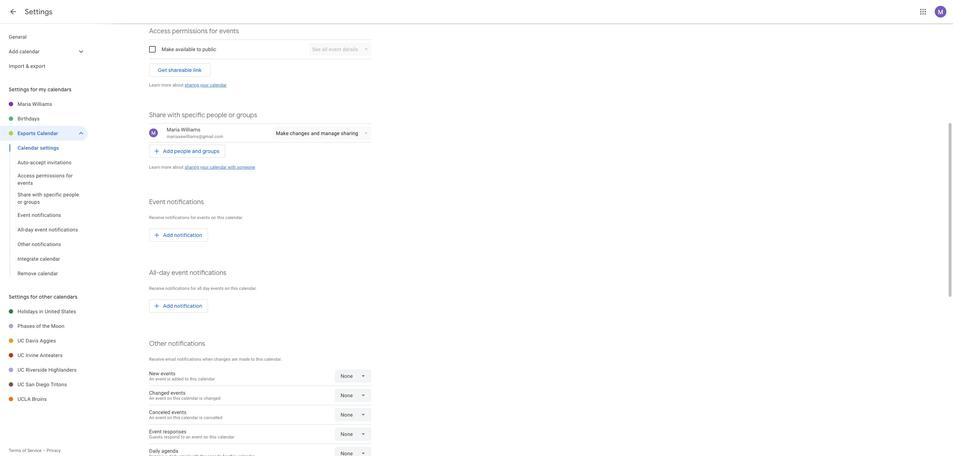 Task type: locate. For each thing, give the bounding box(es) containing it.
day
[[25, 227, 33, 233], [159, 269, 170, 277], [203, 286, 210, 291]]

get
[[158, 67, 167, 73]]

someone
[[237, 165, 255, 170]]

0 horizontal spatial event notifications
[[18, 212, 61, 218]]

1 vertical spatial about
[[172, 165, 184, 170]]

3 receive from the top
[[149, 357, 164, 362]]

2 uc from the top
[[18, 353, 24, 359]]

an
[[149, 377, 154, 382], [149, 396, 154, 401], [149, 416, 154, 421]]

other notifications up integrate calendar
[[18, 242, 61, 248]]

event up integrate calendar
[[35, 227, 47, 233]]

1 horizontal spatial people
[[174, 148, 191, 155]]

access down auto-
[[18, 173, 35, 179]]

0 vertical spatial other notifications
[[18, 242, 61, 248]]

event up canceled on the bottom of the page
[[156, 396, 166, 401]]

your down link
[[200, 83, 209, 88]]

is left cancelled
[[199, 416, 203, 421]]

2 horizontal spatial people
[[207, 111, 227, 120]]

an up canceled on the bottom of the page
[[149, 396, 154, 401]]

2 vertical spatial event
[[149, 429, 162, 435]]

2 horizontal spatial with
[[228, 165, 236, 170]]

phases of the moon
[[18, 324, 65, 329]]

1 horizontal spatial williams
[[181, 127, 200, 133]]

3 uc from the top
[[18, 367, 24, 373]]

learn down the get
[[149, 83, 160, 88]]

calendar inside group
[[18, 145, 39, 151]]

sharing for sharing your calendar with someone
[[185, 165, 199, 170]]

settings right go back image
[[25, 7, 53, 16]]

holidays in united states
[[18, 309, 76, 315]]

0 vertical spatial event notifications
[[149, 198, 204, 207]]

0 vertical spatial day
[[25, 227, 33, 233]]

1 add notification button from the top
[[149, 227, 208, 244]]

1 add notification from the top
[[163, 232, 202, 239]]

to left an
[[181, 435, 185, 440]]

event up receive notifications for all day events on this calendar.
[[172, 269, 188, 277]]

add notification button down all
[[149, 298, 208, 315]]

this inside new events an event is added to this calendar
[[190, 377, 197, 382]]

phases
[[18, 324, 35, 329]]

2 notification from the top
[[174, 303, 202, 310]]

1 horizontal spatial of
[[36, 324, 41, 329]]

calendar inside changed events an event on this calendar is changed
[[181, 396, 198, 401]]

is for changed events
[[199, 396, 203, 401]]

add notification button
[[149, 227, 208, 244], [149, 298, 208, 315]]

when
[[202, 357, 213, 362]]

4 uc from the top
[[18, 382, 24, 388]]

0 vertical spatial groups
[[236, 111, 257, 120]]

san
[[26, 382, 35, 388]]

uc for uc san diego tritons
[[18, 382, 24, 388]]

ucla bruins link
[[18, 392, 88, 407]]

group
[[0, 141, 88, 281]]

to right made
[[251, 357, 255, 362]]

2 learn from the top
[[149, 165, 160, 170]]

groups inside button
[[203, 148, 220, 155]]

1 vertical spatial of
[[22, 449, 26, 454]]

0 vertical spatial permissions
[[172, 27, 208, 35]]

event inside canceled events an event on this calendar is cancelled
[[156, 416, 166, 421]]

1 vertical spatial permissions
[[36, 173, 65, 179]]

settings for settings for my calendars
[[9, 86, 29, 93]]

or
[[229, 111, 235, 120], [18, 199, 22, 205]]

and
[[192, 148, 201, 155]]

permissions inside 'access permissions for events'
[[36, 173, 65, 179]]

1 vertical spatial calendar
[[18, 145, 39, 151]]

0 horizontal spatial williams
[[32, 101, 52, 107]]

people down invitations
[[63, 192, 79, 198]]

2 vertical spatial is
[[199, 416, 203, 421]]

uc for uc davis aggies
[[18, 338, 24, 344]]

uc left irvine
[[18, 353, 24, 359]]

2 vertical spatial calendar.
[[264, 357, 282, 362]]

tree
[[0, 30, 88, 73]]

maria up birthdays
[[18, 101, 31, 107]]

event up the responses
[[156, 416, 166, 421]]

calendar up settings
[[37, 131, 58, 136]]

calendar down esports
[[18, 145, 39, 151]]

other notifications up email
[[149, 340, 205, 348]]

moon
[[51, 324, 65, 329]]

is inside changed events an event on this calendar is changed
[[199, 396, 203, 401]]

calendar settings
[[18, 145, 59, 151]]

add for day's add notification button
[[163, 303, 173, 310]]

other up email
[[149, 340, 167, 348]]

1 vertical spatial add notification button
[[149, 298, 208, 315]]

access
[[149, 27, 171, 35], [18, 173, 35, 179]]

0 horizontal spatial other
[[18, 242, 30, 248]]

uc
[[18, 338, 24, 344], [18, 353, 24, 359], [18, 367, 24, 373], [18, 382, 24, 388]]

all- inside settings for my calendars tree
[[18, 227, 25, 233]]

williams
[[32, 101, 52, 107], [181, 127, 200, 133]]

with up the maria williams mariaaawilliams@gmail.com
[[168, 111, 180, 120]]

states
[[61, 309, 76, 315]]

event inside group
[[18, 212, 30, 218]]

access permissions for events up make available to public
[[149, 27, 239, 35]]

terms of service – privacy
[[9, 449, 61, 454]]

maria inside the maria williams mariaaawilliams@gmail.com
[[167, 127, 180, 133]]

people
[[207, 111, 227, 120], [174, 148, 191, 155], [63, 192, 79, 198]]

1 vertical spatial learn
[[149, 165, 160, 170]]

about for sharing your calendar with someone
[[172, 165, 184, 170]]

terms of service link
[[9, 449, 42, 454]]

notifications
[[167, 198, 204, 207], [32, 212, 61, 218], [165, 215, 190, 220], [49, 227, 78, 233], [32, 242, 61, 248], [190, 269, 226, 277], [165, 286, 190, 291], [168, 340, 205, 348], [177, 357, 201, 362]]

permissions up make available to public
[[172, 27, 208, 35]]

on for receive
[[211, 215, 216, 220]]

0 horizontal spatial people
[[63, 192, 79, 198]]

2 vertical spatial with
[[32, 192, 42, 198]]

access up make
[[149, 27, 171, 35]]

3 an from the top
[[149, 416, 154, 421]]

with left someone
[[228, 165, 236, 170]]

uc left davis on the bottom of the page
[[18, 338, 24, 344]]

receive
[[149, 215, 164, 220], [149, 286, 164, 291], [149, 357, 164, 362]]

1 vertical spatial groups
[[203, 148, 220, 155]]

an
[[186, 435, 191, 440]]

calendar inside 'event responses guests respond to an event on this calendar'
[[218, 435, 235, 440]]

uc left san
[[18, 382, 24, 388]]

1 vertical spatial access permissions for events
[[18, 173, 73, 186]]

uc left riverside
[[18, 367, 24, 373]]

more down add people and groups button
[[161, 165, 171, 170]]

changes
[[214, 357, 231, 362]]

williams up mariaaawilliams@gmail.com
[[181, 127, 200, 133]]

uc inside tree item
[[18, 353, 24, 359]]

phases of the moon tree item
[[0, 319, 88, 334]]

1 about from the top
[[172, 83, 184, 88]]

add notification down all
[[163, 303, 202, 310]]

0 vertical spatial notification
[[174, 232, 202, 239]]

0 vertical spatial sharing
[[185, 83, 199, 88]]

with down the accept
[[32, 192, 42, 198]]

1 horizontal spatial share with specific people or groups
[[149, 111, 257, 120]]

1 horizontal spatial access permissions for events
[[149, 27, 239, 35]]

1 vertical spatial all-
[[149, 269, 159, 277]]

1 vertical spatial share
[[18, 192, 31, 198]]

canceled
[[149, 410, 170, 416]]

2 receive from the top
[[149, 286, 164, 291]]

mariaaawilliams@gmail.com
[[167, 134, 223, 139]]

your for sharing your calendar
[[200, 83, 209, 88]]

notification down all
[[174, 303, 202, 310]]

0 horizontal spatial share with specific people or groups
[[18, 192, 79, 205]]

an inside new events an event is added to this calendar
[[149, 377, 154, 382]]

on for canceled
[[167, 416, 172, 421]]

of right the terms
[[22, 449, 26, 454]]

0 vertical spatial calendars
[[48, 86, 72, 93]]

ucla
[[18, 397, 31, 403]]

of left the
[[36, 324, 41, 329]]

learn more about sharing your calendar
[[149, 83, 227, 88]]

maria for maria williams mariaaawilliams@gmail.com
[[167, 127, 180, 133]]

1 vertical spatial williams
[[181, 127, 200, 133]]

1 vertical spatial specific
[[44, 192, 62, 198]]

in
[[39, 309, 43, 315]]

on inside canceled events an event on this calendar is cancelled
[[167, 416, 172, 421]]

2 vertical spatial people
[[63, 192, 79, 198]]

more for learn more about sharing your calendar
[[161, 83, 171, 88]]

more down the get
[[161, 83, 171, 88]]

2 your from the top
[[200, 165, 209, 170]]

williams inside tree item
[[32, 101, 52, 107]]

1 your from the top
[[200, 83, 209, 88]]

1 vertical spatial maria
[[167, 127, 180, 133]]

0 horizontal spatial all-
[[18, 227, 25, 233]]

williams down my
[[32, 101, 52, 107]]

None field
[[335, 370, 371, 383], [335, 389, 371, 403], [335, 409, 371, 422], [335, 428, 371, 441], [335, 448, 371, 457], [335, 370, 371, 383], [335, 389, 371, 403], [335, 409, 371, 422], [335, 428, 371, 441], [335, 448, 371, 457]]

0 horizontal spatial permissions
[[36, 173, 65, 179]]

0 horizontal spatial other notifications
[[18, 242, 61, 248]]

about down add people and groups button
[[172, 165, 184, 170]]

1 notification from the top
[[174, 232, 202, 239]]

0 vertical spatial more
[[161, 83, 171, 88]]

share
[[149, 111, 166, 120], [18, 192, 31, 198]]

0 vertical spatial or
[[229, 111, 235, 120]]

other inside group
[[18, 242, 30, 248]]

event
[[35, 227, 47, 233], [172, 269, 188, 277], [156, 377, 166, 382], [156, 396, 166, 401], [156, 416, 166, 421], [192, 435, 202, 440]]

williams inside the maria williams mariaaawilliams@gmail.com
[[181, 127, 200, 133]]

remove calendar
[[18, 271, 58, 277]]

add notification button down receive notifications for events on this calendar.
[[149, 227, 208, 244]]

email
[[165, 357, 176, 362]]

more for learn more about sharing your calendar with someone
[[161, 165, 171, 170]]

0 horizontal spatial or
[[18, 199, 22, 205]]

0 horizontal spatial day
[[25, 227, 33, 233]]

0 vertical spatial learn
[[149, 83, 160, 88]]

access permissions for events down auto-accept invitations
[[18, 173, 73, 186]]

learn for learn more about sharing your calendar
[[149, 83, 160, 88]]

this inside canceled events an event on this calendar is cancelled
[[173, 416, 180, 421]]

access permissions for events inside group
[[18, 173, 73, 186]]

share with specific people or groups down auto-accept invitations
[[18, 192, 79, 205]]

0 vertical spatial is
[[167, 377, 171, 382]]

2 more from the top
[[161, 165, 171, 170]]

canceled events an event on this calendar is cancelled
[[149, 410, 222, 421]]

0 vertical spatial with
[[168, 111, 180, 120]]

1 horizontal spatial maria
[[167, 127, 180, 133]]

1 horizontal spatial with
[[168, 111, 180, 120]]

to right added
[[185, 377, 189, 382]]

this inside changed events an event on this calendar is changed
[[173, 396, 180, 401]]

0 horizontal spatial share
[[18, 192, 31, 198]]

0 horizontal spatial groups
[[24, 199, 40, 205]]

0 vertical spatial specific
[[182, 111, 205, 120]]

williams for maria williams
[[32, 101, 52, 107]]

event inside 'event responses guests respond to an event on this calendar'
[[149, 429, 162, 435]]

1 vertical spatial is
[[199, 396, 203, 401]]

events inside changed events an event on this calendar is changed
[[171, 390, 186, 396]]

1 sharing from the top
[[185, 83, 199, 88]]

to inside 'event responses guests respond to an event on this calendar'
[[181, 435, 185, 440]]

all-day event notifications
[[18, 227, 78, 233], [149, 269, 226, 277]]

maria
[[18, 101, 31, 107], [167, 127, 180, 133]]

2 horizontal spatial day
[[203, 286, 210, 291]]

about down get shareable link
[[172, 83, 184, 88]]

0 vertical spatial about
[[172, 83, 184, 88]]

all-day event notifications up all
[[149, 269, 226, 277]]

0 vertical spatial add notification
[[163, 232, 202, 239]]

2 sharing from the top
[[185, 165, 199, 170]]

2 vertical spatial settings
[[9, 294, 29, 301]]

1 vertical spatial share with specific people or groups
[[18, 192, 79, 205]]

0 vertical spatial williams
[[32, 101, 52, 107]]

settings up maria williams
[[9, 86, 29, 93]]

1 vertical spatial all-day event notifications
[[149, 269, 226, 277]]

1 horizontal spatial share
[[149, 111, 166, 120]]

event up changed
[[156, 377, 166, 382]]

integrate
[[18, 256, 38, 262]]

about for sharing your calendar
[[172, 83, 184, 88]]

0 horizontal spatial of
[[22, 449, 26, 454]]

is inside canceled events an event on this calendar is cancelled
[[199, 416, 203, 421]]

0 vertical spatial an
[[149, 377, 154, 382]]

uc san diego tritons link
[[18, 378, 88, 392]]

2 vertical spatial an
[[149, 416, 154, 421]]

0 horizontal spatial access
[[18, 173, 35, 179]]

maria williams
[[18, 101, 52, 107]]

0 vertical spatial share with specific people or groups
[[149, 111, 257, 120]]

calendar
[[19, 49, 40, 54], [210, 83, 227, 88], [210, 165, 227, 170], [40, 256, 60, 262], [38, 271, 58, 277], [198, 377, 215, 382], [181, 396, 198, 401], [181, 416, 198, 421], [218, 435, 235, 440]]

event inside new events an event is added to this calendar
[[156, 377, 166, 382]]

add notification for notifications
[[163, 232, 202, 239]]

your
[[200, 83, 209, 88], [200, 165, 209, 170]]

event
[[149, 198, 166, 207], [18, 212, 30, 218], [149, 429, 162, 435]]

event inside 'event responses guests respond to an event on this calendar'
[[192, 435, 202, 440]]

auto-accept invitations
[[18, 160, 72, 166]]

learn down add people and groups button
[[149, 165, 160, 170]]

1 vertical spatial an
[[149, 396, 154, 401]]

people left and
[[174, 148, 191, 155]]

calendars right my
[[48, 86, 72, 93]]

is left changed
[[199, 396, 203, 401]]

an inside changed events an event on this calendar is changed
[[149, 396, 154, 401]]

an up changed
[[149, 377, 154, 382]]

0 vertical spatial maria
[[18, 101, 31, 107]]

maria inside tree item
[[18, 101, 31, 107]]

event inside settings for my calendars tree
[[35, 227, 47, 233]]

or inside share with specific people or groups
[[18, 199, 22, 205]]

2 vertical spatial day
[[203, 286, 210, 291]]

of
[[36, 324, 41, 329], [22, 449, 26, 454]]

to left the public
[[197, 46, 201, 52]]

1 vertical spatial add notification
[[163, 303, 202, 310]]

about
[[172, 83, 184, 88], [172, 165, 184, 170]]

responses
[[163, 429, 187, 435]]

permissions down auto-accept invitations
[[36, 173, 65, 179]]

sharing down add people and groups
[[185, 165, 199, 170]]

calendar inside new events an event is added to this calendar
[[198, 377, 215, 382]]

0 vertical spatial all-
[[18, 227, 25, 233]]

access permissions for events
[[149, 27, 239, 35], [18, 173, 73, 186]]

notification for day
[[174, 303, 202, 310]]

2 about from the top
[[172, 165, 184, 170]]

is left added
[[167, 377, 171, 382]]

phases of the moon link
[[18, 319, 88, 334]]

notification down receive notifications for events on this calendar.
[[174, 232, 202, 239]]

events inside group
[[18, 180, 33, 186]]

people up the maria williams mariaaawilliams@gmail.com
[[207, 111, 227, 120]]

1 uc from the top
[[18, 338, 24, 344]]

settings for my calendars tree
[[0, 97, 88, 281]]

0 vertical spatial receive
[[149, 215, 164, 220]]

of inside phases of the moon link
[[36, 324, 41, 329]]

event notifications
[[149, 198, 204, 207], [18, 212, 61, 218]]

all-day event notifications up integrate calendar
[[18, 227, 78, 233]]

import & export
[[9, 63, 45, 69]]

1 vertical spatial with
[[228, 165, 236, 170]]

2 add notification from the top
[[163, 303, 202, 310]]

other
[[18, 242, 30, 248], [149, 340, 167, 348]]

calendars up states
[[54, 294, 78, 301]]

settings up holidays
[[9, 294, 29, 301]]

daily agenda
[[149, 449, 178, 454]]

learn
[[149, 83, 160, 88], [149, 165, 160, 170]]

other up integrate
[[18, 242, 30, 248]]

1 horizontal spatial other
[[149, 340, 167, 348]]

maria for maria williams
[[18, 101, 31, 107]]

anteaters
[[40, 353, 63, 359]]

2 an from the top
[[149, 396, 154, 401]]

notification for notifications
[[174, 232, 202, 239]]

an up guests
[[149, 416, 154, 421]]

specific up the maria williams mariaaawilliams@gmail.com
[[182, 111, 205, 120]]

1 vertical spatial or
[[18, 199, 22, 205]]

1 vertical spatial event
[[18, 212, 30, 218]]

changed
[[149, 390, 169, 396]]

add notification for day
[[163, 303, 202, 310]]

share with specific people or groups
[[149, 111, 257, 120], [18, 192, 79, 205]]

–
[[43, 449, 46, 454]]

1 horizontal spatial all-day event notifications
[[149, 269, 226, 277]]

0 horizontal spatial specific
[[44, 192, 62, 198]]

0 vertical spatial other
[[18, 242, 30, 248]]

1 vertical spatial settings
[[9, 86, 29, 93]]

on inside changed events an event on this calendar is changed
[[167, 396, 172, 401]]

all-
[[18, 227, 25, 233], [149, 269, 159, 277]]

0 vertical spatial all-day event notifications
[[18, 227, 78, 233]]

event inside changed events an event on this calendar is changed
[[156, 396, 166, 401]]

1 vertical spatial people
[[174, 148, 191, 155]]

0 vertical spatial access
[[149, 27, 171, 35]]

events inside canceled events an event on this calendar is cancelled
[[172, 410, 187, 416]]

add notification down receive notifications for events on this calendar.
[[163, 232, 202, 239]]

to
[[197, 46, 201, 52], [251, 357, 255, 362], [185, 377, 189, 382], [181, 435, 185, 440]]

sharing down link
[[185, 83, 199, 88]]

on for changed
[[167, 396, 172, 401]]

0 vertical spatial calendar
[[37, 131, 58, 136]]

uc inside 'link'
[[18, 367, 24, 373]]

maria up mariaaawilliams@gmail.com
[[167, 127, 180, 133]]

specific down invitations
[[44, 192, 62, 198]]

share with specific people or groups up the maria williams mariaaawilliams@gmail.com
[[149, 111, 257, 120]]

uc for uc riverside highlanders
[[18, 367, 24, 373]]

0 vertical spatial add notification button
[[149, 227, 208, 244]]

learn for learn more about sharing your calendar with someone
[[149, 165, 160, 170]]

2 vertical spatial groups
[[24, 199, 40, 205]]

your down and
[[200, 165, 209, 170]]

1 receive from the top
[[149, 215, 164, 220]]

1 an from the top
[[149, 377, 154, 382]]

2 add notification button from the top
[[149, 298, 208, 315]]

for
[[209, 27, 218, 35], [30, 86, 38, 93], [66, 173, 73, 179], [191, 215, 196, 220], [191, 286, 196, 291], [30, 294, 38, 301]]

1 more from the top
[[161, 83, 171, 88]]

event right an
[[192, 435, 202, 440]]

calendar.
[[225, 215, 243, 220], [239, 286, 257, 291], [264, 357, 282, 362]]

1 vertical spatial sharing
[[185, 165, 199, 170]]

added
[[172, 377, 184, 382]]

new events an event is added to this calendar
[[149, 371, 215, 382]]

an for changed events
[[149, 396, 154, 401]]

an inside canceled events an event on this calendar is cancelled
[[149, 416, 154, 421]]

calendar inside canceled events an event on this calendar is cancelled
[[181, 416, 198, 421]]

settings heading
[[25, 7, 53, 16]]

1 learn from the top
[[149, 83, 160, 88]]

0 horizontal spatial maria
[[18, 101, 31, 107]]

changed events an event on this calendar is changed
[[149, 390, 221, 401]]

1 horizontal spatial other notifications
[[149, 340, 205, 348]]

1 vertical spatial your
[[200, 165, 209, 170]]



Task type: vqa. For each thing, say whether or not it's contained in the screenshot.
the topmost "More"
yes



Task type: describe. For each thing, give the bounding box(es) containing it.
uc san diego tritons
[[18, 382, 67, 388]]

day inside group
[[25, 227, 33, 233]]

uc irvine anteaters tree item
[[0, 348, 88, 363]]

add notification button for notifications
[[149, 227, 208, 244]]

birthdays tree item
[[0, 112, 88, 126]]

integrate calendar
[[18, 256, 60, 262]]

holidays in united states tree item
[[0, 305, 88, 319]]

new
[[149, 371, 159, 377]]

service
[[27, 449, 42, 454]]

1 vertical spatial calendar.
[[239, 286, 257, 291]]

settings for my calendars
[[9, 86, 72, 93]]

0 vertical spatial people
[[207, 111, 227, 120]]

for inside 'access permissions for events'
[[66, 173, 73, 179]]

uc san diego tritons tree item
[[0, 378, 88, 392]]

people inside button
[[174, 148, 191, 155]]

event notifications inside group
[[18, 212, 61, 218]]

my
[[39, 86, 46, 93]]

with inside group
[[32, 192, 42, 198]]

united
[[45, 309, 60, 315]]

to inside new events an event is added to this calendar
[[185, 377, 189, 382]]

link
[[193, 67, 202, 73]]

0 vertical spatial access permissions for events
[[149, 27, 239, 35]]

uc davis aggies tree item
[[0, 334, 88, 348]]

settings for other calendars tree
[[0, 305, 88, 407]]

ucla bruins tree item
[[0, 392, 88, 407]]

import
[[9, 63, 24, 69]]

add people and groups button
[[149, 143, 225, 160]]

an for canceled events
[[149, 416, 154, 421]]

terms
[[9, 449, 21, 454]]

uc riverside highlanders
[[18, 367, 77, 373]]

sharing your calendar with someone link
[[185, 165, 255, 170]]

receive for all-
[[149, 286, 164, 291]]

privacy link
[[47, 449, 61, 454]]

esports calendar tree item
[[0, 126, 88, 141]]

&
[[26, 63, 29, 69]]

1 vertical spatial other notifications
[[149, 340, 205, 348]]

add people and groups
[[163, 148, 220, 155]]

guests
[[149, 435, 163, 440]]

esports calendar link
[[18, 126, 75, 141]]

1 horizontal spatial all-
[[149, 269, 159, 277]]

highlanders
[[48, 367, 77, 373]]

all-day event notifications inside group
[[18, 227, 78, 233]]

maria williams tree item
[[0, 97, 88, 112]]

uc irvine anteaters
[[18, 353, 63, 359]]

0 vertical spatial event
[[149, 198, 166, 207]]

all
[[197, 286, 202, 291]]

respond
[[164, 435, 180, 440]]

0 vertical spatial share
[[149, 111, 166, 120]]

1 horizontal spatial or
[[229, 111, 235, 120]]

share with specific people or groups inside group
[[18, 192, 79, 205]]

1 horizontal spatial day
[[159, 269, 170, 277]]

shareable
[[168, 67, 192, 73]]

uc riverside highlanders link
[[18, 363, 88, 378]]

make
[[162, 46, 174, 52]]

invitations
[[47, 160, 72, 166]]

access inside group
[[18, 173, 35, 179]]

1 horizontal spatial access
[[149, 27, 171, 35]]

general
[[9, 34, 27, 40]]

0 vertical spatial calendar.
[[225, 215, 243, 220]]

make available to public
[[162, 46, 216, 52]]

riverside
[[26, 367, 47, 373]]

holidays
[[18, 309, 38, 315]]

aggies
[[40, 338, 56, 344]]

uc irvine anteaters link
[[18, 348, 88, 363]]

get shareable link button
[[149, 61, 210, 79]]

sharing your calendar link
[[185, 83, 227, 88]]

birthdays
[[18, 116, 40, 122]]

an for new events
[[149, 377, 154, 382]]

add for add notification button related to notifications
[[163, 232, 173, 239]]

other notifications inside group
[[18, 242, 61, 248]]

go back image
[[9, 7, 18, 16]]

settings
[[40, 145, 59, 151]]

settings for settings
[[25, 7, 53, 16]]

tree containing general
[[0, 30, 88, 73]]

add calendar
[[9, 49, 40, 54]]

esports calendar
[[18, 131, 58, 136]]

williams for maria williams mariaaawilliams@gmail.com
[[181, 127, 200, 133]]

your for sharing your calendar with someone
[[200, 165, 209, 170]]

event responses guests respond to an event on this calendar
[[149, 429, 235, 440]]

calendar inside tree item
[[37, 131, 58, 136]]

sharing for sharing your calendar
[[185, 83, 199, 88]]

esports
[[18, 131, 36, 136]]

is for canceled events
[[199, 416, 203, 421]]

available
[[175, 46, 195, 52]]

this inside 'event responses guests respond to an event on this calendar'
[[209, 435, 217, 440]]

ucla bruins
[[18, 397, 47, 403]]

uc riverside highlanders tree item
[[0, 363, 88, 378]]

davis
[[26, 338, 39, 344]]

groups inside share with specific people or groups
[[24, 199, 40, 205]]

people inside share with specific people or groups
[[63, 192, 79, 198]]

of for service
[[22, 449, 26, 454]]

uc davis aggies
[[18, 338, 56, 344]]

1 horizontal spatial event notifications
[[149, 198, 204, 207]]

uc for uc irvine anteaters
[[18, 353, 24, 359]]

receive notifications for events on this calendar.
[[149, 215, 243, 220]]

learn more about sharing your calendar with someone
[[149, 165, 255, 170]]

settings for other calendars
[[9, 294, 78, 301]]

is inside new events an event is added to this calendar
[[167, 377, 171, 382]]

cancelled
[[204, 416, 222, 421]]

receive for other
[[149, 357, 164, 362]]

events inside new events an event is added to this calendar
[[161, 371, 176, 377]]

share inside share with specific people or groups
[[18, 192, 31, 198]]

uc davis aggies link
[[18, 334, 88, 348]]

public
[[203, 46, 216, 52]]

add notification button for day
[[149, 298, 208, 315]]

auto-
[[18, 160, 30, 166]]

settings for settings for other calendars
[[9, 294, 29, 301]]

specific inside share with specific people or groups
[[44, 192, 62, 198]]

receive for event
[[149, 215, 164, 220]]

2 horizontal spatial groups
[[236, 111, 257, 120]]

on inside 'event responses guests respond to an event on this calendar'
[[203, 435, 208, 440]]

receive notifications for all day events on this calendar.
[[149, 286, 257, 291]]

add for add people and groups button
[[163, 148, 173, 155]]

are
[[232, 357, 238, 362]]

tritons
[[51, 382, 67, 388]]

birthdays link
[[18, 112, 88, 126]]

bruins
[[32, 397, 47, 403]]

get shareable link
[[158, 67, 202, 73]]

agenda
[[161, 449, 178, 454]]

accept
[[30, 160, 46, 166]]

of for the
[[36, 324, 41, 329]]

holidays in united states link
[[18, 305, 88, 319]]

privacy
[[47, 449, 61, 454]]

calendars for settings for other calendars
[[54, 294, 78, 301]]

made
[[239, 357, 250, 362]]

the
[[42, 324, 50, 329]]

group containing calendar settings
[[0, 141, 88, 281]]

receive email notifications when changes are made to this calendar.
[[149, 357, 282, 362]]

diego
[[36, 382, 49, 388]]

daily
[[149, 449, 160, 454]]

calendars for settings for my calendars
[[48, 86, 72, 93]]



